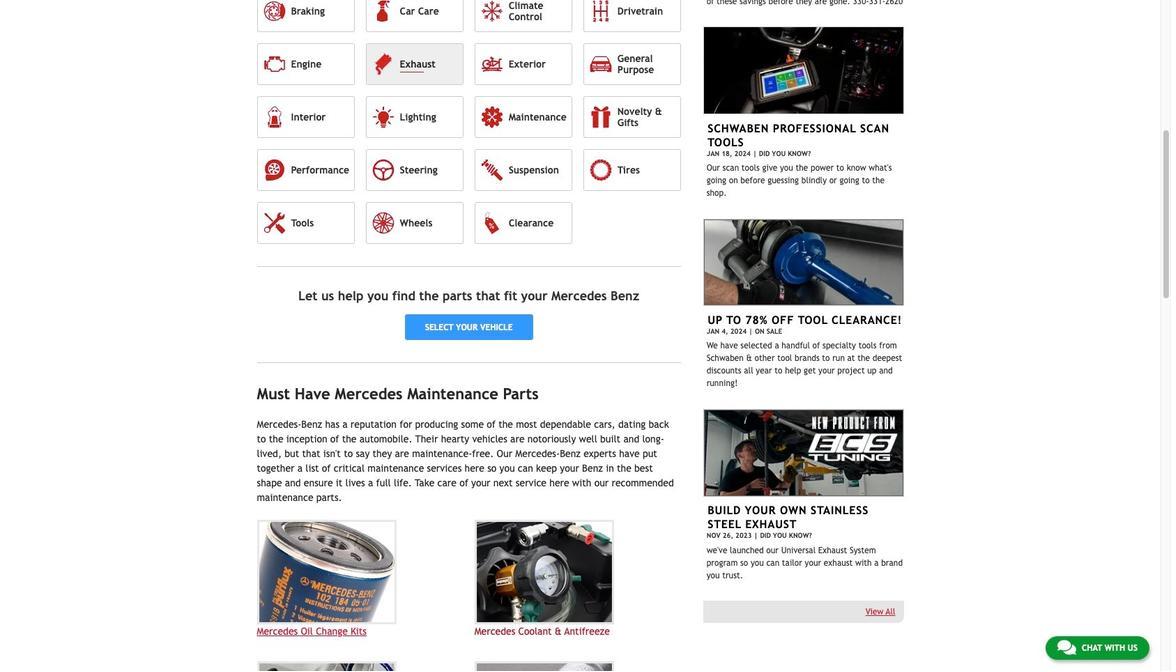 Task type: locate. For each thing, give the bounding box(es) containing it.
schwaben professional scan tools image
[[703, 27, 904, 114]]

build your own stainless steel exhaust image
[[703, 409, 904, 497]]

genuine mercedes brake fluid image
[[257, 661, 396, 671]]



Task type: describe. For each thing, give the bounding box(es) containing it.
comments image
[[1057, 639, 1076, 656]]

mercedes benz oil change kits image
[[257, 520, 396, 624]]

up to 78% off tool clearance! image
[[703, 219, 904, 306]]

mercedes benz coolant & antifreeze image
[[474, 520, 614, 624]]

mercedes benz tools image
[[474, 661, 614, 671]]



Task type: vqa. For each thing, say whether or not it's contained in the screenshot.
My Wish Lists
no



